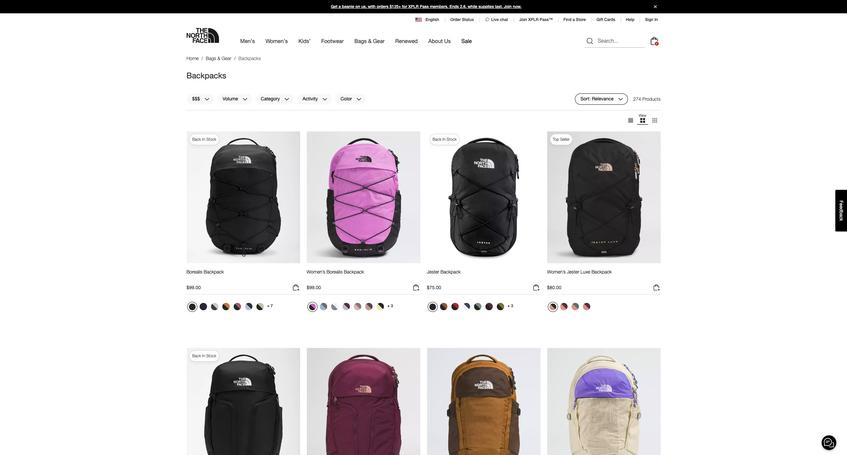 Task type: locate. For each thing, give the bounding box(es) containing it.
find a store link
[[564, 17, 586, 22]]

Boysenberry/Burnt Coral Metallic radio
[[559, 302, 569, 312]]

get
[[331, 4, 338, 9]]

+ 3 button right the sulphur moss/tnf black icon
[[507, 302, 515, 311]]

now.
[[513, 4, 522, 9]]

0 horizontal spatial xplr
[[408, 4, 419, 9]]

1 horizontal spatial a
[[573, 17, 575, 22]]

1 backpack from the left
[[204, 269, 224, 275]]

backpacks down the men's link
[[239, 55, 261, 61]]

xplr
[[408, 4, 419, 9], [528, 17, 539, 22]]

2 backpack from the left
[[344, 269, 364, 275]]

0 horizontal spatial bags & gear link
[[206, 55, 231, 61]]

2 horizontal spatial a
[[839, 214, 844, 216]]

+ left 7
[[267, 304, 270, 309]]

+ 7
[[267, 304, 273, 309]]

$99.00 for borealis backpack
[[187, 285, 201, 291]]

a for store
[[573, 17, 575, 22]]

1 horizontal spatial 3
[[511, 304, 513, 309]]

$75.00 button
[[427, 284, 541, 295]]

while
[[468, 4, 478, 9]]

0 horizontal spatial jester
[[427, 269, 439, 275]]

1 horizontal spatial + 3
[[508, 304, 513, 309]]

2 horizontal spatial +
[[508, 304, 510, 309]]

xplr right for
[[408, 4, 419, 9]]

2 + 3 button from the left
[[507, 302, 515, 311]]

274 products
[[634, 96, 661, 102]]

about
[[429, 38, 443, 44]]

1 horizontal spatial /
[[234, 55, 236, 61]]

0 horizontal spatial women's
[[307, 269, 325, 275]]

activity
[[303, 96, 318, 102]]

women's surge luxe backpack image
[[307, 348, 420, 456]]

category
[[261, 96, 280, 102]]

$99.00 button
[[187, 284, 300, 295], [307, 284, 420, 295]]

3 right "tnf black/sun sprite" option
[[391, 304, 393, 309]]

1 + 3 from the left
[[387, 304, 393, 309]]

$99.00 button up new taupe green/shady rose 'icon'
[[307, 284, 420, 295]]

1 vertical spatial &
[[218, 55, 220, 61]]

1 horizontal spatial women's
[[547, 269, 566, 275]]

orders
[[377, 4, 389, 9]]

jester left luxe
[[567, 269, 580, 275]]

c
[[839, 216, 844, 219]]

close image
[[651, 5, 660, 8]]

women's for women's jester luxe backpack
[[547, 269, 566, 275]]

1 horizontal spatial +
[[387, 304, 390, 309]]

+ 3 button for jester backpack
[[507, 302, 515, 311]]

0 horizontal spatial /
[[202, 55, 203, 61]]

3 $choose color$ option group from the left
[[427, 302, 507, 315]]

2 $99.00 button from the left
[[307, 284, 420, 295]]

join xplr pass™ link
[[520, 17, 553, 22]]

boysenberry/burnt coral metallic image
[[560, 303, 568, 311]]

f e e d b a c k button
[[836, 190, 847, 232]]

3 backpack from the left
[[441, 269, 461, 275]]

a right find
[[573, 17, 575, 22]]

seller
[[560, 137, 570, 142]]

0 horizontal spatial borealis
[[187, 269, 203, 275]]

1 horizontal spatial backpacks
[[239, 55, 261, 61]]

gift
[[597, 17, 603, 22]]

TNF Black radio
[[428, 302, 438, 312]]

1 $99.00 from the left
[[187, 285, 201, 291]]

1 borealis from the left
[[187, 269, 203, 275]]

1 vertical spatial bags
[[206, 55, 216, 61]]

+ right "tnf black/sun sprite" option
[[387, 304, 390, 309]]

backpacks down home link
[[187, 71, 226, 80]]

TNF Navy/TNF Black radio
[[198, 302, 209, 312]]

stock
[[206, 137, 216, 142], [447, 137, 457, 142], [206, 354, 216, 359]]

footwear
[[321, 38, 344, 44]]

surge backpack image
[[187, 348, 300, 456]]

+ for jester backpack
[[508, 304, 510, 309]]

a up k
[[839, 214, 844, 216]]

2 3 from the left
[[511, 304, 513, 309]]

2 $99.00 from the left
[[307, 285, 321, 291]]

0 vertical spatial bags
[[355, 38, 367, 44]]

a for beanie
[[339, 4, 341, 9]]

e up b
[[839, 206, 844, 209]]

1 women's from the left
[[307, 269, 325, 275]]

jester
[[427, 269, 439, 275], [567, 269, 580, 275]]

1 $choose color$ option group from the left
[[187, 302, 266, 315]]

2 $choose color$ option group from the left
[[307, 302, 386, 315]]

1 horizontal spatial jester
[[567, 269, 580, 275]]

women's recon backpack image
[[547, 348, 661, 456]]

back for borealis
[[192, 137, 201, 142]]

2 + 3 from the left
[[508, 304, 513, 309]]

category button
[[255, 93, 294, 105]]

bags right home
[[206, 55, 216, 61]]

jester backpack
[[427, 269, 461, 275]]

$99.00
[[187, 285, 201, 291], [307, 285, 321, 291]]

last.
[[495, 4, 503, 9]]

color button
[[335, 93, 366, 105]]

1 horizontal spatial + 3 button
[[507, 302, 515, 311]]

274 products status
[[634, 93, 661, 105]]

in
[[655, 17, 658, 22], [202, 137, 205, 142], [443, 137, 446, 142], [202, 354, 205, 359]]

women's
[[266, 38, 288, 44]]

$$$ button
[[187, 93, 214, 105]]

$choose color$ option group for jester backpack
[[427, 302, 507, 315]]

0 horizontal spatial $99.00
[[187, 285, 201, 291]]

e
[[839, 203, 844, 206], [839, 206, 844, 209]]

2 women's from the left
[[547, 269, 566, 275]]

bags & gear link
[[355, 32, 385, 50], [206, 55, 231, 61]]

activity button
[[297, 93, 332, 105]]

join right last.
[[504, 4, 512, 9]]

xplr left pass™
[[528, 17, 539, 22]]

1 horizontal spatial $99.00
[[307, 285, 321, 291]]

0 horizontal spatial gear
[[222, 55, 231, 61]]

leather brown/tnf black image
[[440, 303, 447, 311]]

/
[[202, 55, 203, 61], [234, 55, 236, 61]]

bags right 'footwear' on the left top of page
[[355, 38, 367, 44]]

1 horizontal spatial borealis
[[327, 269, 343, 275]]

$80.00 button
[[547, 284, 661, 295]]

f e e d b a c k
[[839, 201, 844, 221]]

Sulphur Moss/TNF Black radio
[[495, 302, 506, 312]]

store
[[576, 17, 586, 22]]

0 horizontal spatial +
[[267, 304, 270, 309]]

2 borealis from the left
[[327, 269, 343, 275]]

ends
[[450, 4, 459, 9]]

New Taupe Green/Shady Rose radio
[[364, 302, 374, 312]]

TNF Black Heather/Burnt Coral Metallic radio
[[548, 302, 558, 312]]

+ 3 right "tnf black/sun sprite" option
[[387, 304, 393, 309]]

+ 3 button right "tnf black/sun sprite" option
[[386, 302, 394, 311]]

borealis inside women's borealis backpack button
[[327, 269, 343, 275]]

$99.00 for women's borealis backpack
[[307, 285, 321, 291]]

luxe
[[581, 269, 591, 275]]

1 + from the left
[[267, 304, 270, 309]]

a right 'get'
[[339, 4, 341, 9]]

$99.00 button for women's borealis backpack
[[307, 284, 420, 295]]

0 horizontal spatial 3
[[391, 304, 393, 309]]

order status
[[451, 17, 474, 22]]

tnf black/tnf black image
[[189, 304, 196, 311]]

sale
[[462, 38, 472, 44]]

1 vertical spatial join
[[520, 17, 527, 22]]

+ right the sulphur moss/tnf black icon
[[508, 304, 510, 309]]

1 horizontal spatial bags
[[355, 38, 367, 44]]

b
[[839, 211, 844, 214]]

relevance
[[592, 96, 614, 102]]

jester backpack button
[[427, 269, 461, 281]]

renewed link
[[395, 32, 418, 50]]

0 horizontal spatial backpacks
[[187, 71, 226, 80]]

1 $99.00 button from the left
[[187, 284, 300, 295]]

Rose Quartz/TNF Black radio
[[232, 302, 243, 312]]

jester up $75.00
[[427, 269, 439, 275]]

$125+
[[390, 4, 401, 9]]

+ for women's borealis backpack
[[387, 304, 390, 309]]

cards
[[605, 17, 616, 22]]

$99.00 button up the summit navy/dusty periwinkle icon
[[187, 284, 300, 295]]

boysenberry/dusty periwinkle image
[[343, 303, 350, 311]]

Black Currant Purple/Burnt Coral Metallic radio
[[581, 302, 592, 312]]

0 vertical spatial a
[[339, 4, 341, 9]]

tnf black/sun sprite image
[[377, 303, 384, 311]]

2 jester from the left
[[567, 269, 580, 275]]

0 horizontal spatial + 3 button
[[386, 302, 394, 311]]

for
[[402, 4, 407, 9]]

1 horizontal spatial $99.00 button
[[307, 284, 420, 295]]

women's
[[307, 269, 325, 275], [547, 269, 566, 275]]

2 / from the left
[[234, 55, 236, 61]]

violet crocus/tnf black image
[[309, 304, 316, 311]]

+ 3 button for women's borealis backpack
[[386, 302, 394, 311]]

/ right home link
[[202, 55, 203, 61]]

+ for borealis backpack
[[267, 304, 270, 309]]

order status link
[[451, 17, 474, 22]]

Mid Grey Dark Heather/TNF Black radio
[[472, 302, 483, 312]]

3
[[391, 304, 393, 309], [511, 304, 513, 309]]

live chat
[[491, 17, 508, 22]]

gear left the renewed
[[373, 38, 385, 44]]

gift cards
[[597, 17, 616, 22]]

join
[[504, 4, 512, 9], [520, 17, 527, 22]]

backpack
[[204, 269, 224, 275], [344, 269, 364, 275], [441, 269, 461, 275], [592, 269, 612, 275]]

0 horizontal spatial &
[[218, 55, 220, 61]]

0 horizontal spatial a
[[339, 4, 341, 9]]

join down now.
[[520, 17, 527, 22]]

$choose color$ option group
[[187, 302, 266, 315], [307, 302, 386, 315], [427, 302, 507, 315], [547, 302, 593, 315]]

$99.00 up violet crocus/tnf black image
[[307, 285, 321, 291]]

7
[[271, 304, 273, 309]]

+ 3 for jester backpack
[[508, 304, 513, 309]]

+ 3 for women's borealis backpack
[[387, 304, 393, 309]]

3 right the sulphur moss/tnf black icon
[[511, 304, 513, 309]]

$99.00 down borealis backpack button
[[187, 285, 201, 291]]

+ 3 button
[[386, 302, 394, 311], [507, 302, 515, 311]]

Tin Grey Dark Heather/Asphalt Grey/TNF Black radio
[[209, 302, 220, 312]]

get a beanie on us, with orders $125+ for xplr pass members. ends 2.6, while supplies last. join now.
[[331, 4, 522, 9]]

back in stock for borealis
[[192, 137, 216, 142]]

bags
[[355, 38, 367, 44], [206, 55, 216, 61]]

274
[[634, 96, 641, 102]]

+ 3
[[387, 304, 393, 309], [508, 304, 513, 309]]

zinc grey dark heather/powder blue image
[[320, 303, 327, 311]]

bags & gear
[[355, 38, 385, 44]]

back in stock for jester
[[433, 137, 457, 142]]

borealis inside borealis backpack button
[[187, 269, 203, 275]]

tnf red/tnf black image
[[451, 303, 459, 311]]

0 horizontal spatial bags
[[206, 55, 216, 61]]

sign in button
[[645, 17, 658, 22]]

search all image
[[586, 37, 594, 45]]

the north face home page image
[[187, 28, 219, 43]]

0 horizontal spatial $99.00 button
[[187, 284, 300, 295]]

shady blue/tnf white image
[[463, 303, 470, 311]]

Zinc Grey Dark Heather/Powder Blue radio
[[318, 302, 329, 312]]

join xplr pass™
[[520, 17, 553, 22]]

1 / from the left
[[202, 55, 203, 61]]

0 vertical spatial &
[[368, 38, 372, 44]]

$$$
[[192, 96, 200, 102]]

3 + from the left
[[508, 304, 510, 309]]

sort:
[[581, 96, 591, 102]]

gear left backpacks element
[[222, 55, 231, 61]]

Gravel/TNF Black radio
[[255, 302, 265, 312]]

volume
[[223, 96, 238, 102]]

Search search field
[[585, 34, 645, 48]]

+ 3 right the sulphur moss/tnf black icon
[[508, 304, 513, 309]]

1 + 3 button from the left
[[386, 302, 394, 311]]

d
[[839, 209, 844, 211]]

1 vertical spatial a
[[573, 17, 575, 22]]

top seller
[[553, 137, 570, 142]]

4 backpack from the left
[[592, 269, 612, 275]]

TNF Black/Sun Sprite radio
[[375, 302, 386, 312]]

1 3 from the left
[[391, 304, 393, 309]]

products
[[643, 96, 661, 102]]

Boysenberry/Dusty Periwinkle radio
[[341, 302, 352, 312]]

+ inside '+ 7' button
[[267, 304, 270, 309]]

tnf navy/tnf black image
[[200, 303, 207, 311]]

1 vertical spatial xplr
[[528, 17, 539, 22]]

1 e from the top
[[839, 203, 844, 206]]

2 + from the left
[[387, 304, 390, 309]]

0 vertical spatial bags & gear link
[[355, 32, 385, 50]]

/ left backpacks element
[[234, 55, 236, 61]]

3 for jester backpack
[[511, 304, 513, 309]]

1 horizontal spatial gear
[[373, 38, 385, 44]]

e up d
[[839, 203, 844, 206]]

view list box
[[625, 113, 661, 128]]

rose quartz/tnf black image
[[234, 303, 241, 311]]

2 vertical spatial a
[[839, 214, 844, 216]]

supplies
[[479, 4, 494, 9]]

sign in
[[645, 17, 658, 22]]

sulphur moss/tnf black image
[[497, 303, 504, 311]]

borealis backpack image
[[187, 131, 300, 264]]

0 horizontal spatial + 3
[[387, 304, 393, 309]]

0 horizontal spatial join
[[504, 4, 512, 9]]

women's jester luxe backpack
[[547, 269, 612, 275]]



Task type: describe. For each thing, give the bounding box(es) containing it.
men's link
[[240, 32, 255, 50]]

borealis backpack
[[187, 269, 224, 275]]

top
[[553, 137, 559, 142]]

TNF Black/TNF Black radio
[[187, 302, 197, 312]]

sort: relevance
[[581, 96, 614, 102]]

$choose color$ option group for borealis backpack
[[187, 302, 266, 315]]

1 horizontal spatial xplr
[[528, 17, 539, 22]]

on
[[356, 4, 360, 9]]

tnf white metallic melange/mid grey image
[[331, 303, 339, 311]]

1 vertical spatial backpacks
[[187, 71, 226, 80]]

f
[[839, 201, 844, 203]]

about us link
[[429, 32, 451, 50]]

live chat button
[[485, 17, 509, 23]]

Summit Navy/Dusty Periwinkle radio
[[243, 302, 254, 312]]

Shady Blue/TNF White radio
[[461, 302, 472, 312]]

boysenberry/tnf black image
[[486, 303, 493, 311]]

get a beanie on us, with orders $125+ for xplr pass members. ends 2.6, while supplies last. join now. link
[[0, 0, 847, 13]]

footwear link
[[321, 32, 344, 50]]

men's
[[240, 38, 255, 44]]

help
[[626, 17, 635, 22]]

sale link
[[462, 32, 472, 50]]

about us
[[429, 38, 451, 44]]

$80.00
[[547, 285, 562, 291]]

home link
[[187, 55, 199, 61]]

tnf black image
[[429, 304, 436, 311]]

black currant purple/burnt coral metallic image
[[583, 303, 590, 311]]

mandarin/tnf black image
[[222, 303, 230, 311]]

0 vertical spatial backpacks
[[239, 55, 261, 61]]

mid grey dark heather/tnf black image
[[474, 303, 482, 311]]

volume button
[[217, 93, 253, 105]]

order
[[451, 17, 461, 22]]

fawn grey/pink moss image
[[354, 303, 361, 311]]

women's borealis backpack
[[307, 269, 364, 275]]

pass
[[420, 4, 429, 9]]

english link
[[416, 17, 440, 23]]

a inside button
[[839, 214, 844, 216]]

beanie
[[342, 4, 354, 9]]

Violet Crocus/TNF Black radio
[[307, 302, 318, 312]]

Leather Brown/TNF Black radio
[[438, 302, 449, 312]]

chat
[[500, 17, 508, 22]]

back for jester
[[433, 137, 442, 142]]

view
[[639, 113, 647, 117]]

find
[[564, 17, 572, 22]]

1 link
[[649, 36, 660, 46]]

1 horizontal spatial join
[[520, 17, 527, 22]]

tnf black heather/burnt coral metallic image
[[550, 304, 556, 311]]

in for jester backpack image
[[443, 137, 446, 142]]

1 vertical spatial gear
[[222, 55, 231, 61]]

women's for women's borealis backpack
[[307, 269, 325, 275]]

home / bags & gear / backpacks
[[187, 55, 261, 61]]

find a store
[[564, 17, 586, 22]]

women's jester luxe backpack button
[[547, 269, 612, 281]]

help link
[[626, 17, 635, 22]]

stock for borealis
[[206, 137, 216, 142]]

jester backpack image
[[427, 131, 541, 264]]

dark sage/burnt coral metallic image
[[572, 303, 579, 311]]

4 $choose color$ option group from the left
[[547, 302, 593, 315]]

$choose color$ option group for women's borealis backpack
[[307, 302, 386, 315]]

0 vertical spatial gear
[[373, 38, 385, 44]]

us,
[[361, 4, 367, 9]]

women's borealis backpack image
[[307, 131, 420, 264]]

1 vertical spatial bags & gear link
[[206, 55, 231, 61]]

us
[[444, 38, 451, 44]]

backpacks element
[[239, 55, 261, 61]]

+ 7 button
[[266, 302, 274, 311]]

3 for women's borealis backpack
[[391, 304, 393, 309]]

women's borealis backpack button
[[307, 269, 364, 281]]

with
[[368, 4, 376, 9]]

status
[[462, 17, 474, 22]]

english
[[426, 17, 439, 22]]

stock for jester
[[447, 137, 457, 142]]

sort: relevance button
[[575, 93, 628, 105]]

women's jester luxe backpack image
[[547, 131, 661, 264]]

0 vertical spatial xplr
[[408, 4, 419, 9]]

in for surge backpack image
[[202, 354, 205, 359]]

tin grey dark heather/asphalt grey/tnf black image
[[211, 303, 218, 311]]

color
[[341, 96, 352, 102]]

new taupe green/shady rose image
[[365, 303, 373, 311]]

$99.00 button for borealis backpack
[[187, 284, 300, 295]]

1 horizontal spatial bags & gear link
[[355, 32, 385, 50]]

k
[[839, 219, 844, 221]]

TNF White Metallic Melange/Mid Grey radio
[[330, 302, 340, 312]]

2 e from the top
[[839, 206, 844, 209]]

kids' link
[[299, 32, 311, 50]]

summit navy/dusty periwinkle image
[[245, 303, 252, 311]]

Fawn Grey/Pink Moss radio
[[352, 302, 363, 312]]

recon backpack image
[[427, 348, 541, 456]]

1 jester from the left
[[427, 269, 439, 275]]

borealis backpack button
[[187, 269, 224, 281]]

2.6,
[[460, 4, 467, 9]]

Boysenberry/TNF Black radio
[[484, 302, 495, 312]]

$75.00
[[427, 285, 441, 291]]

gift cards link
[[597, 17, 616, 22]]

0 vertical spatial join
[[504, 4, 512, 9]]

gravel/tnf black image
[[256, 303, 264, 311]]

Mandarin/TNF Black radio
[[221, 302, 231, 312]]

in for borealis backpack image
[[202, 137, 205, 142]]

pass™
[[540, 17, 553, 22]]

1 horizontal spatial &
[[368, 38, 372, 44]]

home
[[187, 55, 199, 61]]

members.
[[430, 4, 449, 9]]

kids'
[[299, 38, 311, 44]]

TNF Red/TNF Black radio
[[450, 302, 460, 312]]

1
[[656, 42, 658, 45]]

Dark Sage/Burnt Coral Metallic radio
[[570, 302, 581, 312]]

live
[[491, 17, 499, 22]]

women's link
[[266, 32, 288, 50]]

renewed
[[395, 38, 418, 44]]



Task type: vqa. For each thing, say whether or not it's contained in the screenshot.
Size corresponding to Size and Fit Guide
no



